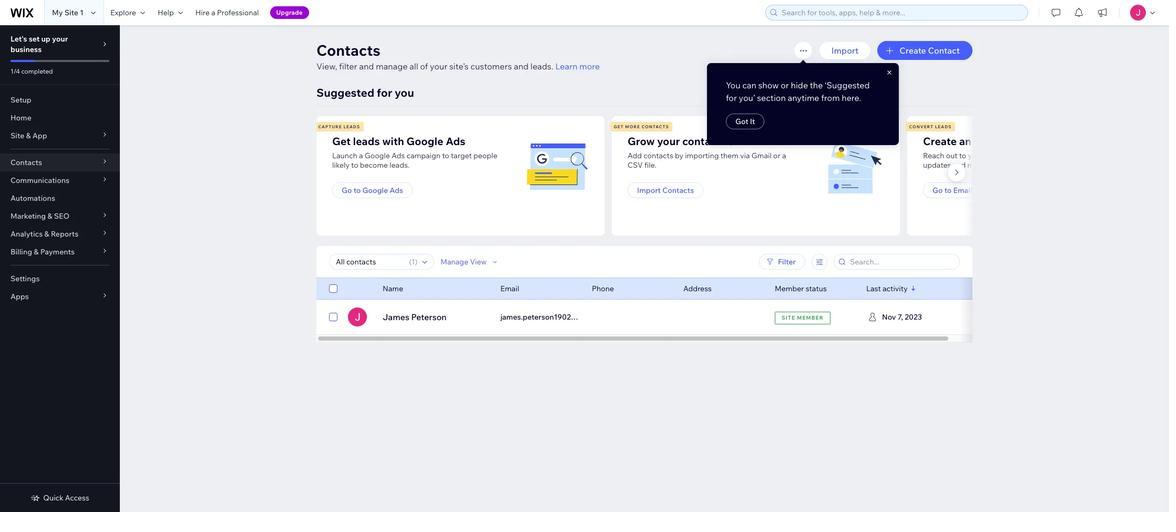 Task type: vqa. For each thing, say whether or not it's contained in the screenshot.
Settings LINK
yes



Task type: locate. For each thing, give the bounding box(es) containing it.
'suggested
[[825, 80, 870, 90]]

for left you
[[377, 86, 392, 99]]

go to google ads button
[[332, 183, 413, 198]]

0 vertical spatial or
[[781, 80, 789, 90]]

1 horizontal spatial for
[[726, 93, 737, 103]]

1 right my
[[80, 8, 84, 17]]

0 horizontal spatial contacts
[[11, 158, 42, 167]]

suggested for you
[[317, 86, 414, 99]]

contacts down by
[[663, 186, 694, 195]]

0 horizontal spatial and
[[359, 61, 374, 72]]

capture
[[319, 124, 342, 129]]

your right up
[[52, 34, 68, 44]]

quick
[[43, 493, 63, 503]]

0 vertical spatial google
[[407, 135, 444, 148]]

2 vertical spatial ads
[[390, 186, 403, 195]]

import up ''suggested'
[[832, 45, 859, 56]]

leads for create
[[936, 124, 952, 129]]

Search... field
[[847, 255, 957, 269]]

to right out
[[960, 151, 967, 160]]

and right 'filter'
[[359, 61, 374, 72]]

leads for get
[[344, 124, 360, 129]]

0 vertical spatial site
[[65, 8, 78, 17]]

your inside contacts view, filter and manage all of your site's customers and leads. learn more
[[430, 61, 448, 72]]

member
[[775, 284, 805, 294], [798, 314, 824, 321]]

1 vertical spatial marketing
[[11, 211, 46, 221]]

contact
[[683, 135, 721, 148]]

get leads with google ads launch a google ads campaign to target people likely to become leads.
[[332, 135, 498, 170]]

with right subscribers
[[1027, 151, 1042, 160]]

and left more.
[[953, 160, 966, 170]]

to down become
[[354, 186, 361, 195]]

importing
[[685, 151, 719, 160]]

site's
[[450, 61, 469, 72]]

1 horizontal spatial with
[[1027, 151, 1042, 160]]

0 horizontal spatial with
[[383, 135, 404, 148]]

0 horizontal spatial import
[[638, 186, 661, 195]]

)
[[415, 257, 418, 267]]

0 vertical spatial import
[[832, 45, 859, 56]]

a
[[211, 8, 215, 17], [359, 151, 363, 160], [783, 151, 787, 160]]

contact
[[929, 45, 961, 56]]

the
[[810, 80, 823, 90]]

anytime
[[788, 93, 820, 103]]

your down an
[[969, 151, 984, 160]]

0 vertical spatial contacts
[[317, 41, 381, 59]]

leads. left learn
[[531, 61, 554, 72]]

list
[[723, 135, 739, 148]]

a right gmail
[[783, 151, 787, 160]]

more.
[[968, 160, 988, 170]]

create for an
[[924, 135, 957, 148]]

likely
[[332, 160, 350, 170]]

0 vertical spatial leads.
[[531, 61, 554, 72]]

1 vertical spatial ads
[[392, 151, 405, 160]]

and right customers
[[514, 61, 529, 72]]

your inside "let's set up your business"
[[52, 34, 68, 44]]

sidebar element
[[0, 25, 120, 512]]

1 horizontal spatial go
[[933, 186, 943, 195]]

& right billing
[[34, 247, 39, 257]]

contacts inside contacts dropdown button
[[11, 158, 42, 167]]

1 horizontal spatial marketing
[[975, 186, 1010, 195]]

to inside create an email campaign reach out to your subscribers with newsletters, updates and more.
[[960, 151, 967, 160]]

contacts inside import contacts button
[[663, 186, 694, 195]]

by
[[675, 151, 684, 160]]

contacts view, filter and manage all of your site's customers and leads. learn more
[[317, 41, 600, 72]]

out
[[947, 151, 958, 160]]

1 horizontal spatial email
[[954, 186, 973, 195]]

0 horizontal spatial campaign
[[407, 151, 441, 160]]

ads down get leads with google ads launch a google ads campaign to target people likely to become leads.
[[390, 186, 403, 195]]

launch
[[332, 151, 358, 160]]

your right of
[[430, 61, 448, 72]]

& for billing
[[34, 247, 39, 257]]

with inside get leads with google ads launch a google ads campaign to target people likely to become leads.
[[383, 135, 404, 148]]

0 horizontal spatial site
[[11, 131, 24, 140]]

last
[[867, 284, 882, 294]]

a right hire
[[211, 8, 215, 17]]

ads right become
[[392, 151, 405, 160]]

& left reports
[[44, 229, 49, 239]]

0 vertical spatial 1
[[80, 8, 84, 17]]

for inside you can show or hide the 'suggested for you' section anytime from here.
[[726, 93, 737, 103]]

an
[[960, 135, 972, 148]]

gmail
[[752, 151, 772, 160]]

1 go from the left
[[342, 186, 352, 195]]

list containing get leads with google ads
[[315, 116, 1170, 236]]

site & app
[[11, 131, 47, 140]]

go to email marketing
[[933, 186, 1010, 195]]

section
[[757, 93, 786, 103]]

2 horizontal spatial site
[[782, 314, 796, 321]]

1 vertical spatial site
[[11, 131, 24, 140]]

marketing
[[975, 186, 1010, 195], [11, 211, 46, 221]]

marketing inside button
[[975, 186, 1010, 195]]

1 vertical spatial contacts
[[11, 158, 42, 167]]

contacts up communications
[[11, 158, 42, 167]]

1 vertical spatial leads.
[[390, 160, 410, 170]]

for down you
[[726, 93, 737, 103]]

1 vertical spatial import
[[638, 186, 661, 195]]

( 1 )
[[409, 257, 418, 267]]

marketing up analytics
[[11, 211, 46, 221]]

2 horizontal spatial and
[[953, 160, 966, 170]]

go down likely
[[342, 186, 352, 195]]

2 leads from the left
[[936, 124, 952, 129]]

1 vertical spatial with
[[1027, 151, 1042, 160]]

email inside button
[[954, 186, 973, 195]]

create for contact
[[900, 45, 927, 56]]

0 horizontal spatial for
[[377, 86, 392, 99]]

create
[[900, 45, 927, 56], [924, 135, 957, 148]]

view right the nov
[[900, 312, 919, 322]]

0 horizontal spatial or
[[774, 151, 781, 160]]

member status
[[775, 284, 827, 294]]

1 horizontal spatial contacts
[[317, 41, 381, 59]]

0 horizontal spatial go
[[342, 186, 352, 195]]

2 horizontal spatial contacts
[[663, 186, 694, 195]]

site right my
[[65, 8, 78, 17]]

import
[[832, 45, 859, 56], [638, 186, 661, 195]]

google inside button
[[363, 186, 388, 195]]

create an email campaign reach out to your subscribers with newsletters, updates and more.
[[924, 135, 1085, 170]]

0 vertical spatial create
[[900, 45, 927, 56]]

0 vertical spatial email
[[954, 186, 973, 195]]

contacts
[[642, 124, 669, 129]]

1 horizontal spatial leads.
[[531, 61, 554, 72]]

google
[[407, 135, 444, 148], [365, 151, 390, 160], [363, 186, 388, 195]]

ads up target
[[446, 135, 466, 148]]

2 vertical spatial contacts
[[663, 186, 694, 195]]

0 horizontal spatial marketing
[[11, 211, 46, 221]]

1 horizontal spatial leads
[[936, 124, 952, 129]]

contacts
[[317, 41, 381, 59], [11, 158, 42, 167], [663, 186, 694, 195]]

1 horizontal spatial view
[[900, 312, 919, 322]]

& for analytics
[[44, 229, 49, 239]]

create inside create an email campaign reach out to your subscribers with newsletters, updates and more.
[[924, 135, 957, 148]]

leads right convert
[[936, 124, 952, 129]]

a down leads
[[359, 151, 363, 160]]

site down home
[[11, 131, 24, 140]]

manage
[[441, 257, 469, 267]]

go for create
[[933, 186, 943, 195]]

import inside list
[[638, 186, 661, 195]]

and
[[359, 61, 374, 72], [514, 61, 529, 72], [953, 160, 966, 170]]

subscribers
[[986, 151, 1026, 160]]

import for import contacts
[[638, 186, 661, 195]]

or right gmail
[[774, 151, 781, 160]]

let's
[[11, 34, 27, 44]]

1/4
[[11, 67, 20, 75]]

your up contacts
[[658, 135, 680, 148]]

marketing & seo button
[[0, 207, 120, 225]]

suggested
[[317, 86, 375, 99]]

1 vertical spatial email
[[501, 284, 520, 294]]

campaign left target
[[407, 151, 441, 160]]

1 horizontal spatial a
[[359, 151, 363, 160]]

& left seo
[[48, 211, 52, 221]]

campaign inside create an email campaign reach out to your subscribers with newsletters, updates and more.
[[1004, 135, 1054, 148]]

0 vertical spatial view
[[470, 257, 487, 267]]

0 horizontal spatial leads
[[344, 124, 360, 129]]

hire a professional
[[196, 8, 259, 17]]

james.peterson1902@gmail.com
[[501, 312, 615, 322]]

leads up get on the left top
[[344, 124, 360, 129]]

with inside create an email campaign reach out to your subscribers with newsletters, updates and more.
[[1027, 151, 1042, 160]]

None checkbox
[[329, 282, 338, 295]]

1
[[80, 8, 84, 17], [412, 257, 415, 267]]

site down member status
[[782, 314, 796, 321]]

1 vertical spatial campaign
[[407, 151, 441, 160]]

contacts inside contacts view, filter and manage all of your site's customers and leads. learn more
[[317, 41, 381, 59]]

create inside button
[[900, 45, 927, 56]]

0 vertical spatial member
[[775, 284, 805, 294]]

upgrade
[[276, 8, 303, 16]]

create left contact
[[900, 45, 927, 56]]

& left app
[[26, 131, 31, 140]]

a inside get leads with google ads launch a google ads campaign to target people likely to become leads.
[[359, 151, 363, 160]]

manage view button
[[441, 257, 500, 267]]

or inside you can show or hide the 'suggested for you' section anytime from here.
[[781, 80, 789, 90]]

1 horizontal spatial campaign
[[1004, 135, 1054, 148]]

your inside create an email campaign reach out to your subscribers with newsletters, updates and more.
[[969, 151, 984, 160]]

list
[[315, 116, 1170, 236]]

member down status
[[798, 314, 824, 321]]

or left "hide"
[[781, 80, 789, 90]]

import down file.
[[638, 186, 661, 195]]

manage
[[376, 61, 408, 72]]

your inside grow your contact list add contacts by importing them via gmail or a csv file.
[[658, 135, 680, 148]]

from
[[822, 93, 840, 103]]

1 horizontal spatial site
[[65, 8, 78, 17]]

leads
[[344, 124, 360, 129], [936, 124, 952, 129]]

member left status
[[775, 284, 805, 294]]

updates
[[924, 160, 952, 170]]

hide
[[791, 80, 808, 90]]

0 vertical spatial campaign
[[1004, 135, 1054, 148]]

with right leads
[[383, 135, 404, 148]]

0 vertical spatial with
[[383, 135, 404, 148]]

leads. right become
[[390, 160, 410, 170]]

contacts up 'filter'
[[317, 41, 381, 59]]

2 horizontal spatial a
[[783, 151, 787, 160]]

marketing down more.
[[975, 186, 1010, 195]]

1 vertical spatial google
[[365, 151, 390, 160]]

settings
[[11, 274, 40, 284]]

1 left manage
[[412, 257, 415, 267]]

you
[[726, 80, 741, 90]]

1 vertical spatial create
[[924, 135, 957, 148]]

get
[[614, 124, 624, 129]]

activity
[[883, 284, 908, 294]]

go down updates
[[933, 186, 943, 195]]

view right manage
[[470, 257, 487, 267]]

2 go from the left
[[933, 186, 943, 195]]

0 vertical spatial marketing
[[975, 186, 1010, 195]]

leads
[[353, 135, 380, 148]]

it
[[750, 117, 756, 126]]

1 vertical spatial or
[[774, 151, 781, 160]]

site inside popup button
[[11, 131, 24, 140]]

create up reach
[[924, 135, 957, 148]]

None checkbox
[[329, 311, 338, 323]]

email
[[954, 186, 973, 195], [501, 284, 520, 294]]

ads
[[446, 135, 466, 148], [392, 151, 405, 160], [390, 186, 403, 195]]

or
[[781, 80, 789, 90], [774, 151, 781, 160]]

2 vertical spatial site
[[782, 314, 796, 321]]

1 leads from the left
[[344, 124, 360, 129]]

1 horizontal spatial 1
[[412, 257, 415, 267]]

leads.
[[531, 61, 554, 72], [390, 160, 410, 170]]

1 horizontal spatial import
[[832, 45, 859, 56]]

more
[[626, 124, 641, 129]]

2 vertical spatial google
[[363, 186, 388, 195]]

name
[[383, 284, 403, 294]]

campaign up subscribers
[[1004, 135, 1054, 148]]

quick access
[[43, 493, 89, 503]]

ads inside button
[[390, 186, 403, 195]]

0 horizontal spatial leads.
[[390, 160, 410, 170]]

1 horizontal spatial or
[[781, 80, 789, 90]]



Task type: describe. For each thing, give the bounding box(es) containing it.
completed
[[21, 67, 53, 75]]

nov 7, 2023
[[883, 312, 923, 322]]

grow
[[628, 135, 655, 148]]

analytics & reports
[[11, 229, 78, 239]]

1 vertical spatial 1
[[412, 257, 415, 267]]

leads. inside contacts view, filter and manage all of your site's customers and leads. learn more
[[531, 61, 554, 72]]

automations link
[[0, 189, 120, 207]]

& for marketing
[[48, 211, 52, 221]]

you can show or hide the 'suggested for you' section anytime from here.
[[726, 80, 870, 103]]

site member
[[782, 314, 824, 321]]

explore
[[110, 8, 136, 17]]

create contact
[[900, 45, 961, 56]]

address
[[684, 284, 712, 294]]

go for get
[[342, 186, 352, 195]]

you'
[[739, 93, 756, 103]]

or inside grow your contact list add contacts by importing them via gmail or a csv file.
[[774, 151, 781, 160]]

nov
[[883, 312, 897, 322]]

view link
[[887, 308, 932, 327]]

1 horizontal spatial and
[[514, 61, 529, 72]]

contacts for contacts
[[11, 158, 42, 167]]

import for import
[[832, 45, 859, 56]]

upgrade button
[[270, 6, 309, 19]]

can
[[743, 80, 757, 90]]

my site 1
[[52, 8, 84, 17]]

people
[[474, 151, 498, 160]]

business
[[11, 45, 42, 54]]

contacts for contacts view, filter and manage all of your site's customers and leads. learn more
[[317, 41, 381, 59]]

site & app button
[[0, 127, 120, 145]]

newsletters,
[[1044, 151, 1085, 160]]

& for site
[[26, 131, 31, 140]]

csv
[[628, 160, 643, 170]]

help button
[[151, 0, 189, 25]]

Search for tools, apps, help & more... field
[[779, 5, 1025, 20]]

to right likely
[[351, 160, 359, 170]]

capture leads
[[319, 124, 360, 129]]

contacts button
[[0, 154, 120, 171]]

home
[[11, 113, 31, 123]]

import contacts button
[[628, 183, 704, 198]]

0 horizontal spatial 1
[[80, 8, 84, 17]]

access
[[65, 493, 89, 503]]

them
[[721, 151, 739, 160]]

1 vertical spatial view
[[900, 312, 919, 322]]

filter
[[779, 257, 796, 267]]

phone
[[592, 284, 614, 294]]

payments
[[40, 247, 75, 257]]

you
[[395, 86, 414, 99]]

james
[[383, 312, 410, 322]]

show
[[759, 80, 779, 90]]

get
[[332, 135, 351, 148]]

site for site & app
[[11, 131, 24, 140]]

analytics & reports button
[[0, 225, 120, 243]]

automations
[[11, 194, 55, 203]]

seo
[[54, 211, 69, 221]]

last activity
[[867, 284, 908, 294]]

learn
[[556, 61, 578, 72]]

quick access button
[[31, 493, 89, 503]]

2023
[[905, 312, 923, 322]]

billing & payments
[[11, 247, 75, 257]]

campaign inside get leads with google ads launch a google ads campaign to target people likely to become leads.
[[407, 151, 441, 160]]

got it
[[736, 117, 756, 126]]

communications button
[[0, 171, 120, 189]]

setup link
[[0, 91, 120, 109]]

convert leads
[[910, 124, 952, 129]]

help
[[158, 8, 174, 17]]

more
[[580, 61, 600, 72]]

7,
[[898, 312, 904, 322]]

0 horizontal spatial view
[[470, 257, 487, 267]]

create contact button
[[878, 41, 973, 60]]

setup
[[11, 95, 31, 105]]

target
[[451, 151, 472, 160]]

0 horizontal spatial a
[[211, 8, 215, 17]]

peterson
[[412, 312, 447, 322]]

reach
[[924, 151, 945, 160]]

0 vertical spatial ads
[[446, 135, 466, 148]]

to left target
[[442, 151, 450, 160]]

reports
[[51, 229, 78, 239]]

set
[[29, 34, 40, 44]]

get more contacts
[[614, 124, 669, 129]]

my
[[52, 8, 63, 17]]

add
[[628, 151, 642, 160]]

billing
[[11, 247, 32, 257]]

of
[[420, 61, 428, 72]]

convert
[[910, 124, 934, 129]]

hire a professional link
[[189, 0, 265, 25]]

to down updates
[[945, 186, 952, 195]]

up
[[41, 34, 50, 44]]

leads. inside get leads with google ads launch a google ads campaign to target people likely to become leads.
[[390, 160, 410, 170]]

a inside grow your contact list add contacts by importing them via gmail or a csv file.
[[783, 151, 787, 160]]

view,
[[317, 61, 337, 72]]

status
[[806, 284, 827, 294]]

let's set up your business
[[11, 34, 68, 54]]

all
[[410, 61, 419, 72]]

marketing & seo
[[11, 211, 69, 221]]

and inside create an email campaign reach out to your subscribers with newsletters, updates and more.
[[953, 160, 966, 170]]

filter button
[[760, 254, 806, 270]]

manage view
[[441, 257, 487, 267]]

0 horizontal spatial email
[[501, 284, 520, 294]]

marketing inside dropdown button
[[11, 211, 46, 221]]

go to google ads
[[342, 186, 403, 195]]

analytics
[[11, 229, 43, 239]]

james peterson image
[[348, 308, 367, 327]]

hire
[[196, 8, 210, 17]]

1 vertical spatial member
[[798, 314, 824, 321]]

site for site member
[[782, 314, 796, 321]]

email
[[974, 135, 1002, 148]]

import button
[[819, 41, 872, 60]]

Unsaved view field
[[333, 255, 406, 269]]



